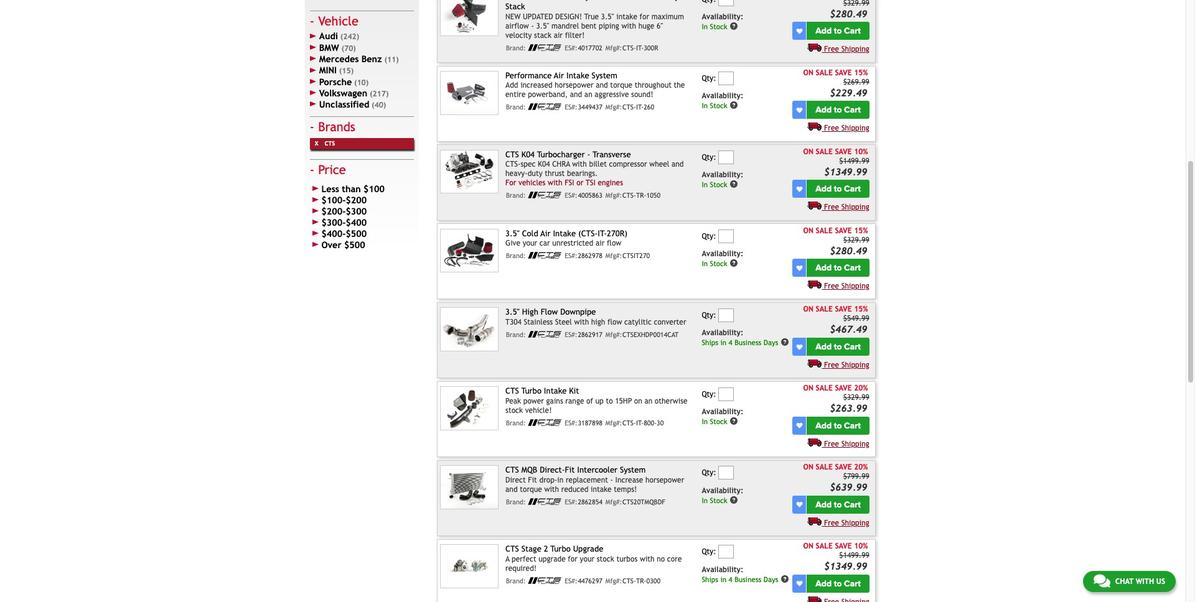 Task type: locate. For each thing, give the bounding box(es) containing it.
0 vertical spatial intake
[[617, 12, 637, 21]]

on for 3.5" cold air intake (cts-it-270r)
[[803, 226, 814, 235]]

mini
[[319, 65, 337, 76]]

with left huge
[[622, 22, 636, 30]]

0 vertical spatial tr-
[[636, 192, 647, 199]]

6 free from the top
[[824, 440, 839, 449]]

1 vertical spatial availability: ships in 4 business days
[[702, 566, 779, 584]]

1 vertical spatial in
[[557, 476, 564, 485]]

increased
[[521, 81, 553, 90]]

an
[[585, 90, 593, 99], [645, 397, 653, 406]]

es#4017702 - cts-it-300r -  cts turbo air intake system - true 3.5" velocity stack - new updated design! true 3.5 intake for maximum airflow - 3.5" mandrel bent piping with huge 6 velocity stack air filter! - cts - audi image
[[440, 0, 499, 36]]

brand: for 3.5" cold air intake (cts-it-270r)
[[506, 252, 526, 260]]

mfg#: for cts turbo air intake system - true 3.5" velocity stack
[[606, 44, 622, 51]]

question sign image
[[730, 22, 739, 31], [730, 101, 739, 110], [730, 180, 739, 189], [730, 259, 739, 268]]

2 $280.49 from the top
[[830, 245, 868, 256]]

on inside on sale save 15% $269.99 $229.49
[[803, 68, 814, 77]]

flow up es#: 2862917 mfg#: ctsexhdp0014cat
[[608, 318, 622, 327]]

free down "$639.99"
[[824, 519, 839, 528]]

0 horizontal spatial horsepower
[[555, 81, 594, 90]]

to for cts stage 2 turbo upgrade
[[834, 579, 842, 589]]

air up "car"
[[541, 229, 551, 238]]

for up huge
[[640, 12, 649, 21]]

$300-$400 link
[[310, 218, 414, 229]]

system inside cts turbo air intake system - true 3.5" velocity stack new updated design! true 3.5″ intake for maximum airflow - 3.5" mandrel bent piping with huge 6″ velocity stack air filter!
[[582, 0, 607, 1]]

es#: down the reduced
[[565, 498, 578, 506]]

4 availability: in stock from the top
[[702, 250, 744, 268]]

it- down sound!
[[636, 103, 644, 111]]

$329.99 inside "on sale save 15% $329.99 $280.49"
[[843, 236, 870, 244]]

free shipping image for $229.49
[[808, 122, 822, 131]]

free down "$229.49"
[[824, 124, 839, 133]]

0 horizontal spatial k04
[[522, 150, 535, 159]]

2 on sale save 10% $1499.99 $1349.99 from the top
[[803, 542, 870, 572]]

turbo inside the cts turbo intake kit peak power gains range of up to 15hp on an otherwise stock vehicle!
[[521, 387, 542, 396]]

air up the 'updated'
[[544, 0, 554, 1]]

3 stock from the top
[[710, 180, 728, 189]]

an inside performance air intake system add increased horsepower and torque throughout the entire powerband, and an aggressive sound!
[[585, 90, 593, 99]]

days
[[764, 338, 779, 347], [764, 575, 779, 584]]

air inside 3.5" cold air intake (cts-it-270r) give your car unrestricted air flow
[[541, 229, 551, 238]]

1 horizontal spatial fit
[[565, 466, 575, 475]]

on inside "on sale save 15% $329.99 $280.49"
[[803, 226, 814, 235]]

3 availability: from the top
[[702, 171, 744, 179]]

1050
[[647, 192, 661, 199]]

0 horizontal spatial your
[[523, 239, 537, 248]]

1 horizontal spatial intake
[[617, 12, 637, 21]]

ships for $467.49
[[702, 338, 718, 347]]

peak
[[506, 397, 521, 406]]

free shipping up on sale save 20% $329.99 $263.99
[[824, 361, 870, 370]]

(15)
[[339, 67, 354, 76]]

1 20% from the top
[[854, 384, 868, 393]]

2 shipping from the top
[[842, 124, 870, 133]]

cold
[[522, 229, 538, 238]]

cts - corporate logo image down the vehicles
[[528, 192, 562, 199]]

mfg#: right "4476297"
[[606, 577, 622, 585]]

5 free shipping image from the top
[[808, 596, 822, 603]]

torque up the 'aggressive'
[[610, 81, 633, 90]]

for
[[506, 179, 516, 187]]

1 vertical spatial air
[[596, 239, 605, 248]]

0 vertical spatial days
[[764, 338, 779, 347]]

wheel
[[650, 160, 670, 169]]

add to cart
[[816, 26, 861, 36], [816, 105, 861, 115], [816, 184, 861, 194], [816, 263, 861, 273], [816, 342, 861, 352], [816, 421, 861, 431], [816, 500, 861, 510], [816, 579, 861, 589]]

20%
[[854, 384, 868, 393], [854, 463, 868, 472]]

6 in from the top
[[702, 496, 708, 505]]

0 vertical spatial 10%
[[854, 147, 868, 156]]

question sign image for $263.99
[[730, 417, 739, 426]]

1 vertical spatial stock
[[597, 555, 614, 564]]

question sign image
[[781, 338, 790, 347], [730, 417, 739, 426], [730, 496, 739, 505], [781, 575, 790, 584]]

shipping down "$229.49"
[[842, 124, 870, 133]]

1 horizontal spatial stock
[[597, 555, 614, 564]]

es#: for flow
[[565, 331, 578, 339]]

cts up direct
[[506, 466, 519, 475]]

0 horizontal spatial air
[[554, 31, 563, 40]]

cts inside cts k04 turbocharger - transverse cts-spec k04 chra with billet compressor wheel and heavy-duty thrust bearings. for vehicles with fsi or tsi engines
[[506, 150, 519, 159]]

intake right 3.5″
[[617, 12, 637, 21]]

0 horizontal spatial intake
[[591, 485, 612, 494]]

availability: in stock for $229.49
[[702, 92, 744, 110]]

2 in from the top
[[702, 101, 708, 110]]

air inside cts turbo air intake system - true 3.5" velocity stack new updated design! true 3.5″ intake for maximum airflow - 3.5" mandrel bent piping with huge 6″ velocity stack air filter!
[[544, 0, 554, 1]]

3 qty: from the top
[[702, 232, 716, 241]]

2 stock from the top
[[710, 101, 728, 110]]

on
[[634, 397, 642, 406]]

7 sale from the top
[[816, 542, 833, 551]]

intake
[[617, 12, 637, 21], [591, 485, 612, 494]]

free shipping
[[824, 45, 870, 54], [824, 124, 870, 133], [824, 203, 870, 212], [824, 282, 870, 291], [824, 361, 870, 370], [824, 440, 870, 449], [824, 519, 870, 528]]

brand: down t304
[[506, 331, 526, 339]]

0 vertical spatial ships
[[702, 338, 718, 347]]

cts- left 300r
[[623, 44, 636, 51]]

brand: down for
[[506, 192, 526, 199]]

8 es#: from the top
[[565, 577, 578, 585]]

cts - corporate logo image for 270r)
[[528, 252, 562, 259]]

2862854
[[578, 498, 603, 506]]

on sale save 10% $1499.99 $1349.99 for cts stage 2 turbo upgrade
[[803, 542, 870, 572]]

cts - corporate logo image down "car"
[[528, 252, 562, 259]]

horsepower inside the cts mqb direct-fit intercooler system direct fit drop-in replacement - increase horsepower and torque with reduced intake temps!
[[646, 476, 684, 485]]

$799.99
[[843, 473, 870, 481]]

add
[[816, 26, 832, 36], [506, 81, 518, 90], [816, 105, 832, 115], [816, 184, 832, 194], [816, 263, 832, 273], [816, 342, 832, 352], [816, 421, 832, 431], [816, 500, 832, 510], [816, 579, 832, 589]]

on inside on sale save 15% $549.99 $467.49
[[803, 305, 814, 314]]

2 add to wish list image from the top
[[797, 265, 803, 271]]

free shipping image
[[808, 122, 822, 131], [808, 280, 822, 289], [808, 359, 822, 368]]

1 vertical spatial k04
[[538, 160, 550, 169]]

2 sale from the top
[[816, 147, 833, 156]]

3 add to cart button from the top
[[807, 180, 870, 198]]

1 vertical spatial an
[[645, 397, 653, 406]]

4 on from the top
[[803, 305, 814, 314]]

0 horizontal spatial torque
[[520, 485, 542, 494]]

0 vertical spatial fit
[[565, 466, 575, 475]]

0300
[[647, 577, 661, 585]]

cts up a
[[506, 545, 519, 554]]

cts turbo intake kit peak power gains range of up to 15hp on an otherwise stock vehicle!
[[506, 387, 688, 415]]

range
[[566, 397, 584, 406]]

6 stock from the top
[[710, 496, 728, 505]]

1 horizontal spatial true
[[615, 0, 631, 1]]

1 save from the top
[[835, 68, 852, 77]]

cts - corporate logo image down vehicle!
[[528, 419, 562, 426]]

0 vertical spatial in
[[721, 338, 727, 347]]

torque inside the cts mqb direct-fit intercooler system direct fit drop-in replacement - increase horsepower and torque with reduced intake temps!
[[520, 485, 542, 494]]

1 vertical spatial 10%
[[854, 542, 868, 551]]

true up 'bent'
[[584, 12, 599, 21]]

add to wish list image for cts turbo intake kit
[[797, 423, 803, 429]]

0 horizontal spatial stock
[[506, 406, 523, 415]]

4 availability: from the top
[[702, 250, 744, 258]]

1 availability: ships in 4 business days from the top
[[702, 329, 779, 347]]

1 vertical spatial system
[[592, 71, 617, 80]]

turbo up the 'updated'
[[521, 0, 542, 1]]

1 vertical spatial 4
[[729, 575, 733, 584]]

filter!
[[565, 31, 585, 40]]

cts - corporate logo image for horsepower
[[528, 103, 562, 110]]

0 vertical spatial turbo
[[521, 0, 542, 1]]

7 on from the top
[[803, 542, 814, 551]]

4 mfg#: from the top
[[606, 252, 622, 260]]

business for $1349.99
[[735, 575, 762, 584]]

torque down direct
[[520, 485, 542, 494]]

3.5" inside 3.5" cold air intake (cts-it-270r) give your car unrestricted air flow
[[506, 229, 520, 238]]

0 vertical spatial $1349.99
[[824, 166, 868, 177]]

give
[[506, 239, 521, 248]]

less than $100 $100-$200 $200-$300 $300-$400 $400-$500 over $500
[[322, 184, 385, 251]]

1 vertical spatial torque
[[520, 485, 542, 494]]

save inside on sale save 20% $329.99 $263.99
[[835, 384, 852, 393]]

free shipping image
[[808, 43, 822, 52], [808, 201, 822, 210], [808, 438, 822, 447], [808, 517, 822, 526], [808, 596, 822, 603]]

2 20% from the top
[[854, 463, 868, 472]]

1 $1499.99 from the top
[[839, 157, 870, 165]]

cts - corporate logo image
[[528, 44, 562, 51], [528, 103, 562, 110], [528, 192, 562, 199], [528, 252, 562, 259], [528, 331, 562, 338], [528, 419, 562, 426], [528, 498, 562, 505], [528, 577, 562, 584]]

1 mfg#: from the top
[[606, 44, 622, 51]]

k04 up duty
[[538, 160, 550, 169]]

question sign image for $467.49
[[781, 338, 790, 347]]

stock for $280.49
[[710, 259, 728, 268]]

es#: left "4476297"
[[565, 577, 578, 585]]

add for cts k04 turbocharger - transverse
[[816, 184, 832, 194]]

4 stock from the top
[[710, 259, 728, 268]]

$1499.99 for transverse
[[839, 157, 870, 165]]

$639.99
[[830, 482, 868, 493]]

system inside performance air intake system add increased horsepower and torque throughout the entire powerband, and an aggressive sound!
[[592, 71, 617, 80]]

free for $280.49
[[824, 282, 839, 291]]

1 cart from the top
[[844, 26, 861, 36]]

es#2862854 - cts20tmqbdf - cts mqb direct-fit intercooler system  - direct fit drop-in replacement - increase horsepower and torque with reduced intake temps! - cts - audi volkswagen image
[[440, 466, 499, 510]]

1 in from the top
[[702, 22, 708, 31]]

- up 3.5″
[[610, 0, 613, 1]]

7 brand: from the top
[[506, 498, 526, 506]]

car
[[540, 239, 550, 248]]

5 save from the top
[[835, 384, 852, 393]]

4 es#: from the top
[[565, 252, 578, 260]]

shipping for $467.49
[[842, 361, 870, 370]]

cts - corporate logo image down powerband,
[[528, 103, 562, 110]]

4 add to wish list image from the top
[[797, 581, 803, 587]]

1 vertical spatial tr-
[[636, 577, 647, 585]]

free shipping image for cts mqb direct-fit intercooler system
[[808, 517, 822, 526]]

7 availability: from the top
[[702, 487, 744, 495]]

3 add to wish list image from the top
[[797, 423, 803, 429]]

4 cts - corporate logo image from the top
[[528, 252, 562, 259]]

tsi
[[586, 179, 596, 187]]

2 vertical spatial 15%
[[854, 305, 868, 314]]

free up on sale save 20% $799.99 $639.99
[[824, 440, 839, 449]]

cts up the heavy-
[[506, 150, 519, 159]]

5 in from the top
[[702, 417, 708, 426]]

1 vertical spatial your
[[580, 555, 595, 564]]

0 vertical spatial an
[[585, 90, 593, 99]]

1 vertical spatial business
[[735, 575, 762, 584]]

air inside cts turbo air intake system - true 3.5" velocity stack new updated design! true 3.5″ intake for maximum airflow - 3.5" mandrel bent piping with huge 6″ velocity stack air filter!
[[554, 31, 563, 40]]

availability: in stock for $280.49
[[702, 250, 744, 268]]

2 cts - corporate logo image from the top
[[528, 103, 562, 110]]

3 availability: in stock from the top
[[702, 171, 744, 189]]

and
[[596, 81, 608, 90], [570, 90, 582, 99], [672, 160, 684, 169], [506, 485, 518, 494]]

stock inside the cts turbo intake kit peak power gains range of up to 15hp on an otherwise stock vehicle!
[[506, 406, 523, 415]]

6 free shipping from the top
[[824, 440, 870, 449]]

7 shipping from the top
[[842, 519, 870, 528]]

mfg#: for cts stage 2 turbo upgrade
[[606, 577, 622, 585]]

0 vertical spatial torque
[[610, 81, 633, 90]]

1 vertical spatial intake
[[591, 485, 612, 494]]

temps!
[[614, 485, 637, 494]]

sale for cts stage 2 turbo upgrade
[[816, 542, 833, 551]]

turbo
[[521, 0, 542, 1], [521, 387, 542, 396], [551, 545, 571, 554]]

3 shipping from the top
[[842, 203, 870, 212]]

free shipping down "$229.49"
[[824, 124, 870, 133]]

mfg#: right 2862917
[[606, 331, 622, 339]]

5 es#: from the top
[[565, 331, 578, 339]]

qty: for cts mqb direct-fit intercooler system
[[702, 469, 716, 478]]

mfg#: for 3.5" high flow downpipe
[[606, 331, 622, 339]]

0 vertical spatial $329.99
[[843, 236, 870, 244]]

6 mfg#: from the top
[[606, 419, 622, 427]]

an right on
[[645, 397, 653, 406]]

true up piping
[[615, 0, 631, 1]]

with up bearings.
[[572, 160, 587, 169]]

brand: down velocity
[[506, 44, 526, 51]]

0 horizontal spatial fit
[[528, 476, 537, 485]]

fit up replacement on the bottom of page
[[565, 466, 575, 475]]

3.5" left velocity
[[633, 0, 648, 1]]

es#: 4005863 mfg#: cts-tr-1050
[[565, 192, 661, 199]]

cts inside the cts mqb direct-fit intercooler system direct fit drop-in replacement - increase horsepower and torque with reduced intake temps!
[[506, 466, 519, 475]]

shipping up $799.99
[[842, 440, 870, 449]]

es#: down filter!
[[565, 44, 578, 51]]

1 vertical spatial $280.49
[[830, 245, 868, 256]]

cts inside cts turbo air intake system - true 3.5" velocity stack new updated design! true 3.5″ intake for maximum airflow - 3.5" mandrel bent piping with huge 6″ velocity stack air filter!
[[506, 0, 519, 1]]

to for cts k04 turbocharger - transverse
[[834, 184, 842, 194]]

2 vertical spatial free shipping image
[[808, 359, 822, 368]]

free for $467.49
[[824, 361, 839, 370]]

30
[[657, 419, 664, 427]]

add to wish list image
[[797, 107, 803, 113], [797, 265, 803, 271], [797, 344, 803, 350], [797, 502, 803, 508]]

es#: left 3187898 on the bottom of the page
[[565, 419, 578, 427]]

it- left 30
[[636, 419, 644, 427]]

1 horizontal spatial horsepower
[[646, 476, 684, 485]]

1 vertical spatial for
[[568, 555, 578, 564]]

cts- for cts k04 turbocharger - transverse
[[623, 192, 636, 199]]

upgrade
[[539, 555, 566, 564]]

0 vertical spatial 15%
[[854, 68, 868, 77]]

system up the 'aggressive'
[[592, 71, 617, 80]]

2 vertical spatial in
[[721, 575, 727, 584]]

ships
[[702, 338, 718, 347], [702, 575, 718, 584]]

add to cart for performance air intake system
[[816, 105, 861, 115]]

brand:
[[506, 44, 526, 51], [506, 103, 526, 111], [506, 192, 526, 199], [506, 252, 526, 260], [506, 331, 526, 339], [506, 419, 526, 427], [506, 498, 526, 506], [506, 577, 526, 585]]

None text field
[[719, 151, 734, 164], [719, 309, 734, 322], [719, 388, 734, 401], [719, 151, 734, 164], [719, 309, 734, 322], [719, 388, 734, 401]]

huge
[[639, 22, 655, 30]]

4 brand: from the top
[[506, 252, 526, 260]]

in for $1349.99
[[721, 575, 727, 584]]

1 brand: from the top
[[506, 44, 526, 51]]

1 vertical spatial $500
[[344, 240, 365, 251]]

mfg#: down the 'aggressive'
[[606, 103, 622, 111]]

1 vertical spatial free shipping image
[[808, 280, 822, 289]]

with down downpipe in the left of the page
[[574, 318, 589, 327]]

1 vertical spatial 20%
[[854, 463, 868, 472]]

3 free shipping image from the top
[[808, 438, 822, 447]]

horsepower down performance air intake system link
[[555, 81, 594, 90]]

intake inside cts turbo air intake system - true 3.5" velocity stack new updated design! true 3.5″ intake for maximum airflow - 3.5" mandrel bent piping with huge 6″ velocity stack air filter!
[[617, 12, 637, 21]]

on sale save 10% $1499.99 $1349.99
[[803, 147, 870, 177], [803, 542, 870, 572]]

0 vertical spatial air
[[554, 31, 563, 40]]

6 availability: in stock from the top
[[702, 487, 744, 505]]

1 add to wish list image from the top
[[797, 107, 803, 113]]

0 vertical spatial flow
[[607, 239, 622, 248]]

free shipping image for cts k04 turbocharger - transverse
[[808, 201, 822, 210]]

1 vertical spatial on sale save 10% $1499.99 $1349.99
[[803, 542, 870, 572]]

2 mfg#: from the top
[[606, 103, 622, 111]]

0 vertical spatial free shipping image
[[808, 122, 822, 131]]

6 add to cart from the top
[[816, 421, 861, 431]]

2 es#: from the top
[[565, 103, 578, 111]]

10% for cts k04 turbocharger - transverse
[[854, 147, 868, 156]]

intake inside performance air intake system add increased horsepower and torque throughout the entire powerband, and an aggressive sound!
[[567, 71, 589, 80]]

1 add to wish list image from the top
[[797, 28, 803, 34]]

20% inside on sale save 20% $329.99 $263.99
[[854, 384, 868, 393]]

4 add to wish list image from the top
[[797, 502, 803, 508]]

3 free from the top
[[824, 203, 839, 212]]

es#: for in
[[565, 498, 578, 506]]

8 availability: from the top
[[702, 566, 744, 574]]

free shipping for $467.49
[[824, 361, 870, 370]]

add to wish list image for cts stage 2 turbo upgrade
[[797, 581, 803, 587]]

2 $329.99 from the top
[[843, 394, 870, 402]]

$329.99 inside on sale save 20% $329.99 $263.99
[[843, 394, 870, 402]]

2 availability: ships in 4 business days from the top
[[702, 566, 779, 584]]

1 15% from the top
[[854, 68, 868, 77]]

free shipping image down on sale save 15% $269.99 $229.49
[[808, 122, 822, 131]]

6 shipping from the top
[[842, 440, 870, 449]]

intake up 'unrestricted'
[[553, 229, 576, 238]]

cart for 3.5" cold air intake (cts-it-270r)
[[844, 263, 861, 273]]

save inside "on sale save 15% $329.99 $280.49"
[[835, 226, 852, 235]]

es#: 3449437 mfg#: cts-it-260
[[565, 103, 654, 111]]

5 add to cart button from the top
[[807, 338, 870, 356]]

$269.99
[[843, 78, 870, 86]]

2 10% from the top
[[854, 542, 868, 551]]

free shipping up $799.99
[[824, 440, 870, 449]]

and inside cts k04 turbocharger - transverse cts-spec k04 chra with billet compressor wheel and heavy-duty thrust bearings. for vehicles with fsi or tsi engines
[[672, 160, 684, 169]]

1 horizontal spatial an
[[645, 397, 653, 406]]

0 vertical spatial business
[[735, 338, 762, 347]]

7 mfg#: from the top
[[606, 498, 622, 506]]

0 vertical spatial for
[[640, 12, 649, 21]]

save inside on sale save 20% $799.99 $639.99
[[835, 463, 852, 472]]

shipping up $269.99
[[842, 45, 870, 54]]

it- down huge
[[636, 44, 644, 51]]

to inside the cts turbo intake kit peak power gains range of up to 15hp on an otherwise stock vehicle!
[[606, 397, 613, 406]]

1 free from the top
[[824, 45, 839, 54]]

turbocharger
[[537, 150, 585, 159]]

sale inside on sale save 15% $549.99 $467.49
[[816, 305, 833, 314]]

mfg#: down engines at top
[[606, 192, 622, 199]]

$300
[[346, 206, 367, 217]]

cts- down sound!
[[623, 103, 636, 111]]

mqb
[[522, 466, 537, 475]]

0 vertical spatial horsepower
[[555, 81, 594, 90]]

porsche
[[319, 76, 352, 87]]

performance air intake system add increased horsepower and torque throughout the entire powerband, and an aggressive sound!
[[506, 71, 685, 99]]

$280.49
[[830, 8, 868, 19], [830, 245, 868, 256]]

0 vertical spatial true
[[615, 0, 631, 1]]

2 vertical spatial air
[[541, 229, 551, 238]]

air down mandrel
[[554, 31, 563, 40]]

free shipping image up on sale save 20% $329.99 $263.99
[[808, 359, 822, 368]]

0 vertical spatial air
[[544, 0, 554, 1]]

air for $280.49
[[544, 0, 554, 1]]

1 vertical spatial flow
[[608, 318, 622, 327]]

0 vertical spatial $1499.99
[[839, 157, 870, 165]]

shipping down "$467.49"
[[842, 361, 870, 370]]

20% inside on sale save 20% $799.99 $639.99
[[854, 463, 868, 472]]

brand: down entire
[[506, 103, 526, 111]]

1 vertical spatial air
[[554, 71, 564, 80]]

3 question sign image from the top
[[730, 180, 739, 189]]

free shipping image for $280.49
[[808, 280, 822, 289]]

sale for cts k04 turbocharger - transverse
[[816, 147, 833, 156]]

upgrade
[[573, 545, 604, 554]]

system up increase
[[620, 466, 646, 475]]

shipping for $263.99
[[842, 440, 870, 449]]

cts - corporate logo image down drop-
[[528, 498, 562, 505]]

sale inside "on sale save 15% $329.99 $280.49"
[[816, 226, 833, 235]]

core
[[667, 555, 682, 564]]

cts inside the cts turbo intake kit peak power gains range of up to 15hp on an otherwise stock vehicle!
[[506, 387, 519, 396]]

2 vertical spatial system
[[620, 466, 646, 475]]

2862978
[[578, 252, 603, 260]]

fit down mqb
[[528, 476, 537, 485]]

0 vertical spatial availability: ships in 4 business days
[[702, 329, 779, 347]]

15% inside on sale save 15% $549.99 $467.49
[[854, 305, 868, 314]]

stage
[[522, 545, 542, 554]]

2 free shipping image from the top
[[808, 201, 822, 210]]

es#: down fsi
[[565, 192, 578, 199]]

2 availability: in stock from the top
[[702, 92, 744, 110]]

-
[[610, 0, 613, 1], [531, 22, 534, 30], [587, 150, 590, 159], [611, 476, 613, 485]]

thrust
[[545, 169, 565, 178]]

7 qty: from the top
[[702, 548, 716, 557]]

cts- for cts turbo intake kit
[[623, 419, 636, 427]]

and right wheel
[[672, 160, 684, 169]]

in for $280.49
[[702, 259, 708, 268]]

cts - corporate logo image down upgrade
[[528, 577, 562, 584]]

0 vertical spatial system
[[582, 0, 607, 1]]

15% inside "on sale save 15% $329.99 $280.49"
[[854, 226, 868, 235]]

on
[[803, 68, 814, 77], [803, 147, 814, 156], [803, 226, 814, 235], [803, 305, 814, 314], [803, 384, 814, 393], [803, 463, 814, 472], [803, 542, 814, 551]]

on inside on sale save 20% $799.99 $639.99
[[803, 463, 814, 472]]

1 vertical spatial horsepower
[[646, 476, 684, 485]]

es#: for throughout
[[565, 103, 578, 111]]

horsepower up 'cts20tmqbdf'
[[646, 476, 684, 485]]

1 vertical spatial days
[[764, 575, 779, 584]]

10% down "$229.49"
[[854, 147, 868, 156]]

flow inside the 3.5" high flow downpipe t304 stainless steel with high flow catylitic converter
[[608, 318, 622, 327]]

(242)
[[340, 33, 359, 41]]

1 $329.99 from the top
[[843, 236, 870, 244]]

5 stock from the top
[[710, 417, 728, 426]]

mercedes
[[319, 54, 359, 64]]

turbo up upgrade
[[551, 545, 571, 554]]

5 mfg#: from the top
[[606, 331, 622, 339]]

1 vertical spatial $329.99
[[843, 394, 870, 402]]

direct-
[[540, 466, 565, 475]]

cts k04 turbocharger - transverse link
[[506, 150, 631, 159]]

turbo inside cts turbo air intake system - true 3.5" velocity stack new updated design! true 3.5″ intake for maximum airflow - 3.5" mandrel bent piping with huge 6″ velocity stack air filter!
[[521, 0, 542, 1]]

it- for $280.49
[[636, 44, 644, 51]]

sale inside on sale save 15% $269.99 $229.49
[[816, 68, 833, 77]]

intake up design! at the top left of page
[[556, 0, 579, 1]]

0 vertical spatial 4
[[729, 338, 733, 347]]

8 brand: from the top
[[506, 577, 526, 585]]

sale for 3.5" high flow downpipe
[[816, 305, 833, 314]]

4 shipping from the top
[[842, 282, 870, 291]]

torque
[[610, 81, 633, 90], [520, 485, 542, 494]]

free shipping image up on sale save 15% $549.99 $467.49
[[808, 280, 822, 289]]

and down direct
[[506, 485, 518, 494]]

tr- for upgrade
[[636, 577, 647, 585]]

cts up stack
[[506, 0, 519, 1]]

and up the 3449437
[[570, 90, 582, 99]]

stock for $263.99
[[710, 417, 728, 426]]

free shipping for $229.49
[[824, 124, 870, 133]]

3 brand: from the top
[[506, 192, 526, 199]]

0 vertical spatial 20%
[[854, 384, 868, 393]]

add for performance air intake system
[[816, 105, 832, 115]]

free shipping image for $467.49
[[808, 359, 822, 368]]

5 on from the top
[[803, 384, 814, 393]]

stock for $639.99
[[710, 496, 728, 505]]

- up billet at the top of page
[[587, 150, 590, 159]]

es#2862917 - ctsexhdp0014cat - 3.5" high flow downpipe - t304 stainless steel with high flow catylitic converter - cts - volkswagen image
[[440, 308, 499, 352]]

brand: down required!
[[506, 577, 526, 585]]

shipping down "$639.99"
[[842, 519, 870, 528]]

sale inside on sale save 20% $329.99 $263.99
[[816, 384, 833, 393]]

20% up $263.99 on the right bottom of the page
[[854, 384, 868, 393]]

availability: for cts stage 2 turbo upgrade
[[702, 566, 744, 574]]

cts - corporate logo image down stainless
[[528, 331, 562, 338]]

cts - corporate logo image for direct
[[528, 498, 562, 505]]

0 vertical spatial your
[[523, 239, 537, 248]]

sale inside on sale save 20% $799.99 $639.99
[[816, 463, 833, 472]]

8 add to cart button from the top
[[807, 575, 870, 593]]

1 vertical spatial $1499.99
[[839, 552, 870, 560]]

0 horizontal spatial for
[[568, 555, 578, 564]]

0 horizontal spatial true
[[584, 12, 599, 21]]

0 horizontal spatial an
[[585, 90, 593, 99]]

cts right x at the top of the page
[[325, 140, 335, 147]]

cts
[[506, 0, 519, 1], [325, 140, 335, 147], [506, 150, 519, 159], [506, 387, 519, 396], [506, 466, 519, 475], [506, 545, 519, 554]]

- down intercooler
[[611, 476, 613, 485]]

with down drop-
[[544, 485, 559, 494]]

piping
[[599, 22, 619, 30]]

it- up es#: 2862978 mfg#: ctsit270
[[598, 229, 607, 238]]

free up on sale save 15% $269.99 $229.49
[[824, 45, 839, 54]]

0 vertical spatial $280.49
[[830, 8, 868, 19]]

qty: for 3.5" high flow downpipe
[[702, 311, 716, 320]]

8 cart from the top
[[844, 579, 861, 589]]

3449437
[[578, 103, 603, 111]]

brand: down peak
[[506, 419, 526, 427]]

to for cts mqb direct-fit intercooler system
[[834, 500, 842, 510]]

or
[[577, 179, 584, 187]]

with inside the 3.5" high flow downpipe t304 stainless steel with high flow catylitic converter
[[574, 318, 589, 327]]

cts- for cts stage 2 turbo upgrade
[[623, 577, 636, 585]]

2 15% from the top
[[854, 226, 868, 235]]

save inside on sale save 15% $549.99 $467.49
[[835, 305, 852, 314]]

with left no
[[640, 555, 655, 564]]

intercooler
[[577, 466, 618, 475]]

powerband,
[[528, 90, 568, 99]]

2 tr- from the top
[[636, 577, 647, 585]]

mfg#: for 3.5" cold air intake (cts-it-270r)
[[606, 252, 622, 260]]

stock down peak
[[506, 406, 523, 415]]

1 $1349.99 from the top
[[824, 166, 868, 177]]

ships for $1349.99
[[702, 575, 718, 584]]

free shipping up $549.99 at right
[[824, 282, 870, 291]]

shipping for $229.49
[[842, 124, 870, 133]]

your inside cts stage 2 turbo upgrade a perfect upgrade for your stock turbos with no core required!
[[580, 555, 595, 564]]

mandrel
[[552, 22, 579, 30]]

intake inside 3.5" cold air intake (cts-it-270r) give your car unrestricted air flow
[[553, 229, 576, 238]]

less than $100 link
[[310, 184, 414, 195]]

None text field
[[719, 0, 734, 6], [719, 72, 734, 85], [719, 230, 734, 243], [719, 467, 734, 480], [719, 546, 734, 559], [719, 0, 734, 6], [719, 72, 734, 85], [719, 230, 734, 243], [719, 467, 734, 480], [719, 546, 734, 559]]

add to wish list image
[[797, 28, 803, 34], [797, 186, 803, 192], [797, 423, 803, 429], [797, 581, 803, 587]]

cts inside cts stage 2 turbo upgrade a perfect upgrade for your stock turbos with no core required!
[[506, 545, 519, 554]]

6 on from the top
[[803, 463, 814, 472]]

flow inside 3.5" cold air intake (cts-it-270r) give your car unrestricted air flow
[[607, 239, 622, 248]]

new
[[506, 12, 521, 21]]

of
[[587, 397, 593, 406]]

mfg#: for cts turbo intake kit
[[606, 419, 622, 427]]

0 vertical spatial on sale save 10% $1499.99 $1349.99
[[803, 147, 870, 177]]

brand: down direct
[[506, 498, 526, 506]]

es#4476297 - cts-tr-0300 - cts stage 2 turbo upgrade - a perfect upgrade for your stock turbos with no core required! - cts - bmw image
[[440, 545, 499, 589]]

1 horizontal spatial air
[[596, 239, 605, 248]]

on inside on sale save 20% $329.99 $263.99
[[803, 384, 814, 393]]

mfg#: right 3187898 on the bottom of the page
[[606, 419, 622, 427]]

6 sale from the top
[[816, 463, 833, 472]]

3 add to wish list image from the top
[[797, 344, 803, 350]]

cart for cts k04 turbocharger - transverse
[[844, 184, 861, 194]]

shipping for $639.99
[[842, 519, 870, 528]]

1 vertical spatial turbo
[[521, 387, 542, 396]]

2 vertical spatial turbo
[[551, 545, 571, 554]]

sale for cts mqb direct-fit intercooler system
[[816, 463, 833, 472]]

1 horizontal spatial torque
[[610, 81, 633, 90]]

in
[[721, 338, 727, 347], [557, 476, 564, 485], [721, 575, 727, 584]]

2 save from the top
[[835, 147, 852, 156]]

price
[[318, 163, 346, 177]]

in inside the cts mqb direct-fit intercooler system direct fit drop-in replacement - increase horsepower and torque with reduced intake temps!
[[557, 476, 564, 485]]

it- for $269.99
[[636, 103, 644, 111]]

cts- up the heavy-
[[506, 160, 521, 169]]

cts- down engines at top
[[623, 192, 636, 199]]

$1349.99
[[824, 166, 868, 177], [824, 561, 868, 572]]

7 es#: from the top
[[565, 498, 578, 506]]

2 4 from the top
[[729, 575, 733, 584]]

4 sale from the top
[[816, 305, 833, 314]]

add to cart for 3.5" high flow downpipe
[[816, 342, 861, 352]]

airflow
[[506, 22, 529, 30]]

increase
[[616, 476, 643, 485]]

3.5" cold air intake (cts-it-270r) link
[[506, 229, 628, 238]]

7 free from the top
[[824, 519, 839, 528]]

1 vertical spatial 15%
[[854, 226, 868, 235]]

with inside the cts mqb direct-fit intercooler system direct fit drop-in replacement - increase horsepower and torque with reduced intake temps!
[[544, 485, 559, 494]]

1 horizontal spatial for
[[640, 12, 649, 21]]

k04 up spec
[[522, 150, 535, 159]]

0 vertical spatial stock
[[506, 406, 523, 415]]

cart for performance air intake system
[[844, 105, 861, 115]]

stock for $229.49
[[710, 101, 728, 110]]

3 sale from the top
[[816, 226, 833, 235]]

cts-
[[623, 44, 636, 51], [623, 103, 636, 111], [506, 160, 521, 169], [623, 192, 636, 199], [623, 419, 636, 427], [623, 577, 636, 585]]

20% up $799.99
[[854, 463, 868, 472]]

brand: for performance air intake system
[[506, 103, 526, 111]]

4 add to cart button from the top
[[807, 259, 870, 277]]

cts20tmqbdf
[[623, 498, 666, 506]]

add to cart button
[[807, 22, 870, 40], [807, 101, 870, 119], [807, 180, 870, 198], [807, 259, 870, 277], [807, 338, 870, 356], [807, 417, 870, 435], [807, 496, 870, 514], [807, 575, 870, 593]]

20% for $263.99
[[854, 384, 868, 393]]

es#: down 'unrestricted'
[[565, 252, 578, 260]]

es#3449437 - cts-it-260 - performance air intake system  - add increased horsepower and torque throughout the entire powerband, and an aggressive sound! - cts - audi image
[[440, 71, 499, 115]]

cart for cts turbo intake kit
[[844, 421, 861, 431]]

with left 'us'
[[1136, 578, 1154, 586]]

and inside the cts mqb direct-fit intercooler system direct fit drop-in replacement - increase horsepower and torque with reduced intake temps!
[[506, 485, 518, 494]]

required!
[[506, 564, 537, 573]]

tr- down compressor
[[636, 192, 647, 199]]

on sale save 15% $329.99 $280.49
[[803, 226, 870, 256]]

15% inside on sale save 15% $269.99 $229.49
[[854, 68, 868, 77]]

1 vertical spatial $1349.99
[[824, 561, 868, 572]]

2 cart from the top
[[844, 105, 861, 115]]

1 vertical spatial ships
[[702, 575, 718, 584]]

2 add to cart from the top
[[816, 105, 861, 115]]

2 on from the top
[[803, 147, 814, 156]]

1 horizontal spatial your
[[580, 555, 595, 564]]

save inside on sale save 15% $269.99 $229.49
[[835, 68, 852, 77]]

turbos
[[617, 555, 638, 564]]

shipping for $280.49
[[842, 282, 870, 291]]

ships right 0300
[[702, 575, 718, 584]]



Task type: describe. For each thing, give the bounding box(es) containing it.
cts for cts turbo air intake system - true 3.5" velocity stack
[[506, 0, 519, 1]]

comments image
[[1094, 574, 1111, 589]]

sale for cts turbo intake kit
[[816, 384, 833, 393]]

the
[[674, 81, 685, 90]]

over $500 link
[[310, 240, 414, 251]]

es#: 3187898 mfg#: cts-it-800-30
[[565, 419, 664, 427]]

performance air intake system link
[[506, 71, 617, 80]]

high
[[522, 308, 538, 317]]

save for 3.5" cold air intake (cts-it-270r)
[[835, 226, 852, 235]]

stock for $1349.99
[[710, 180, 728, 189]]

es#: 2862917 mfg#: ctsexhdp0014cat
[[565, 331, 679, 339]]

chat
[[1116, 578, 1134, 586]]

entire
[[506, 90, 526, 99]]

es#: 2862854 mfg#: cts20tmqbdf
[[565, 498, 666, 506]]

10% for cts stage 2 turbo upgrade
[[854, 542, 868, 551]]

1 free shipping from the top
[[824, 45, 870, 54]]

add to wish list image for $280.49
[[797, 265, 803, 271]]

15% for $280.49
[[854, 226, 868, 235]]

on for cts stage 2 turbo upgrade
[[803, 542, 814, 551]]

(40)
[[372, 101, 386, 110]]

availability: in stock for $1349.99
[[702, 171, 744, 189]]

on sale save 15% $549.99 $467.49
[[803, 305, 870, 335]]

300r
[[644, 44, 658, 51]]

free shipping for $1349.99
[[824, 203, 870, 212]]

save for cts k04 turbocharger - transverse
[[835, 147, 852, 156]]

bent
[[581, 22, 597, 30]]

no
[[657, 555, 665, 564]]

es#: for with
[[565, 192, 578, 199]]

cts stage 2 turbo upgrade a perfect upgrade for your stock turbos with no core required!
[[506, 545, 682, 573]]

3187898
[[578, 419, 603, 427]]

add to cart button for 3.5" high flow downpipe
[[807, 338, 870, 356]]

question sign image for $280.49
[[730, 259, 739, 268]]

qty: for cts stage 2 turbo upgrade
[[702, 548, 716, 557]]

shipping for $1349.99
[[842, 203, 870, 212]]

free for $229.49
[[824, 124, 839, 133]]

save for cts turbo intake kit
[[835, 384, 852, 393]]

availability: for cts turbo intake kit
[[702, 408, 744, 416]]

ctsexhdp0014cat
[[623, 331, 679, 339]]

sale for 3.5" cold air intake (cts-it-270r)
[[816, 226, 833, 235]]

intake inside the cts mqb direct-fit intercooler system direct fit drop-in replacement - increase horsepower and torque with reduced intake temps!
[[591, 485, 612, 494]]

chat with us
[[1116, 578, 1165, 586]]

compressor
[[609, 160, 647, 169]]

free shipping for $280.49
[[824, 282, 870, 291]]

add to cart button for cts turbo intake kit
[[807, 417, 870, 435]]

(11)
[[384, 55, 399, 64]]

es#: 4476297 mfg#: cts-tr-0300
[[565, 577, 661, 585]]

2862917
[[578, 331, 603, 339]]

with down thrust on the top of the page
[[548, 179, 563, 187]]

es#: for stack
[[565, 44, 578, 51]]

on for cts mqb direct-fit intercooler system
[[803, 463, 814, 472]]

cart for cts mqb direct-fit intercooler system
[[844, 500, 861, 510]]

steel
[[555, 318, 572, 327]]

us
[[1157, 578, 1165, 586]]

heavy-
[[506, 169, 528, 178]]

3.5" high flow downpipe t304 stainless steel with high flow catylitic converter
[[506, 308, 686, 327]]

aggressive
[[595, 90, 629, 99]]

1 stock from the top
[[710, 22, 728, 31]]

3.5" up stack
[[536, 22, 549, 30]]

cts - corporate logo image for perfect
[[528, 577, 562, 584]]

1 shipping from the top
[[842, 45, 870, 54]]

on sale save 20% $799.99 $639.99
[[803, 463, 870, 493]]

260
[[644, 103, 654, 111]]

cts- inside cts k04 turbocharger - transverse cts-spec k04 chra with billet compressor wheel and heavy-duty thrust bearings. for vehicles with fsi or tsi engines
[[506, 160, 521, 169]]

brand: for cts turbo intake kit
[[506, 419, 526, 427]]

converter
[[654, 318, 686, 327]]

cts- for performance air intake system
[[623, 103, 636, 111]]

cts turbo air intake system - true 3.5" velocity stack link
[[506, 0, 679, 11]]

brand: for 3.5" high flow downpipe
[[506, 331, 526, 339]]

intake inside the cts turbo intake kit peak power gains range of up to 15hp on an otherwise stock vehicle!
[[544, 387, 567, 396]]

1 free shipping image from the top
[[808, 43, 822, 52]]

$100-$200 link
[[310, 195, 414, 206]]

qty: for cts k04 turbocharger - transverse
[[702, 153, 716, 162]]

- down the 'updated'
[[531, 22, 534, 30]]

days for $1349.99
[[764, 575, 779, 584]]

1 add to cart from the top
[[816, 26, 861, 36]]

add to cart for cts k04 turbocharger - transverse
[[816, 184, 861, 194]]

on sale save 20% $329.99 $263.99
[[803, 384, 870, 414]]

free for $1349.99
[[824, 203, 839, 212]]

unrestricted
[[552, 239, 594, 248]]

spec
[[521, 160, 536, 169]]

0 vertical spatial $500
[[346, 229, 367, 239]]

1 horizontal spatial k04
[[538, 160, 550, 169]]

3.5" inside the 3.5" high flow downpipe t304 stainless steel with high flow catylitic converter
[[506, 308, 520, 317]]

question sign image for $1349.99
[[781, 575, 790, 584]]

(70)
[[341, 44, 356, 53]]

add to wish list image for $229.49
[[797, 107, 803, 113]]

4476297
[[578, 577, 603, 585]]

free for $263.99
[[824, 440, 839, 449]]

unclassified
[[319, 99, 369, 110]]

air inside 3.5" cold air intake (cts-it-270r) give your car unrestricted air flow
[[596, 239, 605, 248]]

0 vertical spatial k04
[[522, 150, 535, 159]]

design!
[[555, 12, 582, 21]]

downpipe
[[560, 308, 596, 317]]

stock inside cts stage 2 turbo upgrade a perfect upgrade for your stock turbos with no core required!
[[597, 555, 614, 564]]

for inside cts turbo air intake system - true 3.5" velocity stack new updated design! true 3.5″ intake for maximum airflow - 3.5" mandrel bent piping with huge 6″ velocity stack air filter!
[[640, 12, 649, 21]]

free shipping for $263.99
[[824, 440, 870, 449]]

replacement
[[566, 476, 608, 485]]

an inside the cts turbo intake kit peak power gains range of up to 15hp on an otherwise stock vehicle!
[[645, 397, 653, 406]]

cart for cts stage 2 turbo upgrade
[[844, 579, 861, 589]]

cts inside brands x cts
[[325, 140, 335, 147]]

$467.49
[[830, 324, 868, 335]]

chra
[[552, 160, 570, 169]]

cts for cts stage 2 turbo upgrade
[[506, 545, 519, 554]]

cts turbo air intake system - true 3.5" velocity stack new updated design! true 3.5″ intake for maximum airflow - 3.5" mandrel bent piping with huge 6″ velocity stack air filter!
[[506, 0, 684, 40]]

free shipping for $639.99
[[824, 519, 870, 528]]

days for $467.49
[[764, 338, 779, 347]]

(217)
[[370, 90, 389, 98]]

(cts-
[[578, 229, 598, 238]]

3.5″
[[601, 12, 614, 21]]

es#2862978 - ctsit270 - 3.5" cold air intake (cts-it-270r) - give your car unrestricted air flow - cts - audi volkswagen image
[[440, 229, 499, 273]]

es#3187898 - cts-it-800-30 - cts turbo intake kit  - peak power gains range of up to 15hp on an otherwise stock vehicle! - cts - bmw image
[[440, 387, 499, 431]]

1 add to cart button from the top
[[807, 22, 870, 40]]

es#: 4017702 mfg#: cts-it-300r
[[565, 44, 658, 51]]

cts mqb direct-fit intercooler system link
[[506, 466, 646, 475]]

vehicle audi (242) bmw (70) mercedes benz (11) mini (15) porsche (10) volkswagen (217) unclassified (40)
[[318, 14, 399, 110]]

1 vertical spatial true
[[584, 12, 599, 21]]

save for performance air intake system
[[835, 68, 852, 77]]

x
[[315, 140, 318, 147]]

availability: for cts k04 turbocharger - transverse
[[702, 171, 744, 179]]

torque inside performance air intake system add increased horsepower and torque throughout the entire powerband, and an aggressive sound!
[[610, 81, 633, 90]]

with inside cts turbo air intake system - true 3.5" velocity stack new updated design! true 3.5″ intake for maximum airflow - 3.5" mandrel bent piping with huge 6″ velocity stack air filter!
[[622, 22, 636, 30]]

benz
[[362, 54, 382, 64]]

in for $1349.99
[[702, 180, 708, 189]]

- inside cts k04 turbocharger - transverse cts-spec k04 chra with billet compressor wheel and heavy-duty thrust bearings. for vehicles with fsi or tsi engines
[[587, 150, 590, 159]]

add for cts turbo intake kit
[[816, 421, 832, 431]]

brand: for cts k04 turbocharger - transverse
[[506, 192, 526, 199]]

your inside 3.5" cold air intake (cts-it-270r) give your car unrestricted air flow
[[523, 239, 537, 248]]

800-
[[644, 419, 657, 427]]

15% for $229.49
[[854, 68, 868, 77]]

intake inside cts turbo air intake system - true 3.5" velocity stack new updated design! true 3.5″ intake for maximum airflow - 3.5" mandrel bent piping with huge 6″ velocity stack air filter!
[[556, 0, 579, 1]]

$280.49 inside "on sale save 15% $329.99 $280.49"
[[830, 245, 868, 256]]

perfect
[[512, 555, 536, 564]]

add to cart for cts mqb direct-fit intercooler system
[[816, 500, 861, 510]]

add to cart button for performance air intake system
[[807, 101, 870, 119]]

turbo inside cts stage 2 turbo upgrade a perfect upgrade for your stock turbos with no core required!
[[551, 545, 571, 554]]

to for 3.5" cold air intake (cts-it-270r)
[[834, 263, 842, 273]]

4 for $1349.99
[[729, 575, 733, 584]]

ctsit270
[[623, 252, 650, 260]]

15hp
[[615, 397, 632, 406]]

add for 3.5" high flow downpipe
[[816, 342, 832, 352]]

flow
[[541, 308, 558, 317]]

1 question sign image from the top
[[730, 22, 739, 31]]

for inside cts stage 2 turbo upgrade a perfect upgrade for your stock turbos with no core required!
[[568, 555, 578, 564]]

gains
[[546, 397, 563, 406]]

add for cts mqb direct-fit intercooler system
[[816, 500, 832, 510]]

in for $467.49
[[721, 338, 727, 347]]

qty: for cts turbo intake kit
[[702, 390, 716, 399]]

free shipping image for cts stage 2 turbo upgrade
[[808, 596, 822, 603]]

cts stage 2 turbo upgrade link
[[506, 545, 604, 554]]

to for cts turbo intake kit
[[834, 421, 842, 431]]

es#: for car
[[565, 252, 578, 260]]

$329.99 for $263.99
[[843, 394, 870, 402]]

6″
[[657, 22, 663, 30]]

in for $263.99
[[702, 417, 708, 426]]

with inside cts stage 2 turbo upgrade a perfect upgrade for your stock turbos with no core required!
[[640, 555, 655, 564]]

$400-
[[322, 229, 346, 239]]

otherwise
[[655, 397, 688, 406]]

it- inside 3.5" cold air intake (cts-it-270r) give your car unrestricted air flow
[[598, 229, 607, 238]]

sound!
[[631, 90, 653, 99]]

chat with us link
[[1083, 572, 1176, 593]]

system inside the cts mqb direct-fit intercooler system direct fit drop-in replacement - increase horsepower and torque with reduced intake temps!
[[620, 466, 646, 475]]

audi
[[319, 31, 338, 41]]

$329.99 for $280.49
[[843, 236, 870, 244]]

availability: ships in 4 business days for $1349.99
[[702, 566, 779, 584]]

direct
[[506, 476, 526, 485]]

on for performance air intake system
[[803, 68, 814, 77]]

1 vertical spatial fit
[[528, 476, 537, 485]]

cts- for cts turbo air intake system - true 3.5" velocity stack
[[623, 44, 636, 51]]

and up the 'aggressive'
[[596, 81, 608, 90]]

$300-
[[322, 218, 346, 228]]

$400
[[346, 218, 367, 228]]

1 $280.49 from the top
[[830, 8, 868, 19]]

on for 3.5" high flow downpipe
[[803, 305, 814, 314]]

add to wish list image for $467.49
[[797, 344, 803, 350]]

bmw
[[319, 42, 339, 53]]

it- for $329.99
[[636, 419, 644, 427]]

add to cart button for cts stage 2 turbo upgrade
[[807, 575, 870, 593]]

question sign image for $1349.99
[[730, 180, 739, 189]]

horsepower inside performance air intake system add increased horsepower and torque throughout the entire powerband, and an aggressive sound!
[[555, 81, 594, 90]]

2
[[544, 545, 548, 554]]

cts mqb direct-fit intercooler system direct fit drop-in replacement - increase horsepower and torque with reduced intake temps!
[[506, 466, 684, 494]]

to for performance air intake system
[[834, 105, 842, 115]]

es#: for your
[[565, 577, 578, 585]]

add to cart for cts stage 2 turbo upgrade
[[816, 579, 861, 589]]

brands x cts
[[315, 120, 355, 147]]

$229.49
[[830, 87, 868, 98]]

availability: for cts turbo air intake system - true 3.5" velocity stack
[[702, 13, 744, 21]]

- inside the cts mqb direct-fit intercooler system direct fit drop-in replacement - increase horsepower and torque with reduced intake temps!
[[611, 476, 613, 485]]

cts for cts turbo intake kit
[[506, 387, 519, 396]]

$200-$300 link
[[310, 206, 414, 218]]

3.5" cold air intake (cts-it-270r) give your car unrestricted air flow
[[506, 229, 628, 248]]

air inside performance air intake system add increased horsepower and torque throughout the entire powerband, and an aggressive sound!
[[554, 71, 564, 80]]

1 availability: in stock from the top
[[702, 13, 744, 31]]

es#4005863 - cts-tr-1050 - cts k04 turbocharger - transverse - cts-spec k04 chra with billet compressor wheel and heavy-duty thrust bearings. - cts - audi volkswagen image
[[440, 150, 499, 194]]

add inside performance air intake system add increased horsepower and torque throughout the entire powerband, and an aggressive sound!
[[506, 81, 518, 90]]

availability: in stock for $263.99
[[702, 408, 744, 426]]

qty: for 3.5" cold air intake (cts-it-270r)
[[702, 232, 716, 241]]

vehicle
[[318, 14, 359, 28]]



Task type: vqa. For each thing, say whether or not it's contained in the screenshot.


